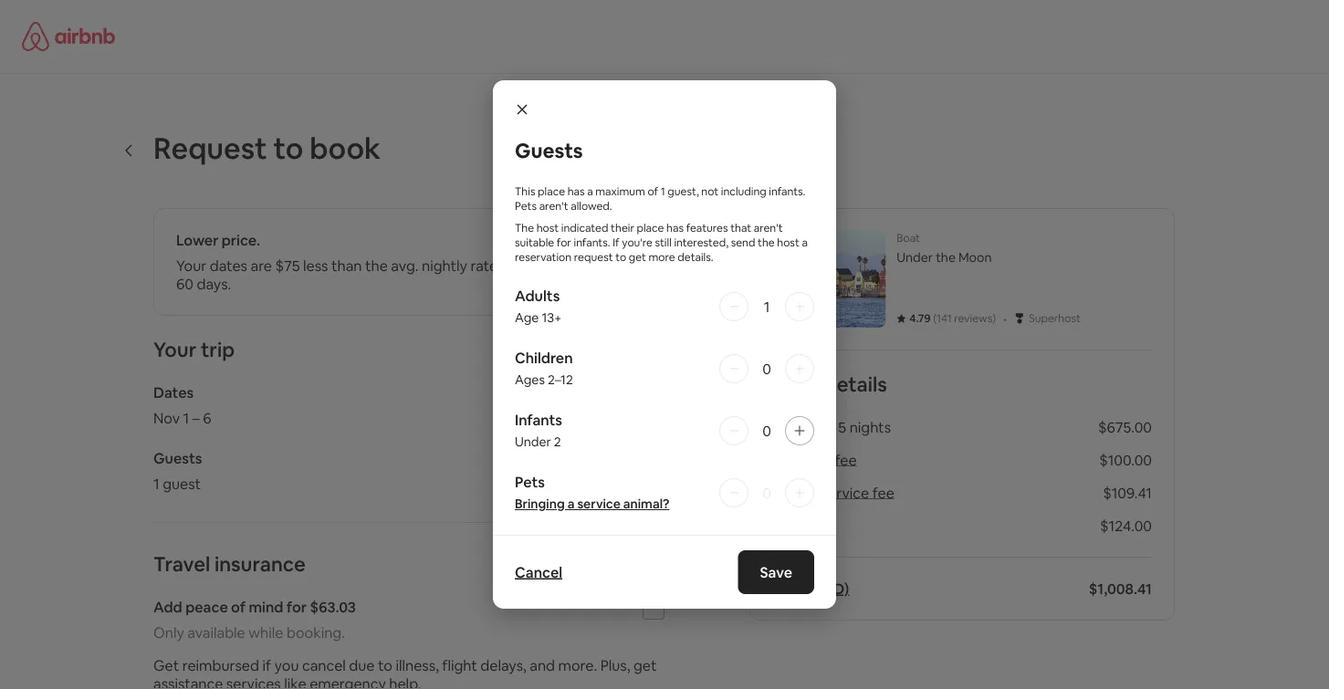 Task type: locate. For each thing, give the bounding box(es) containing it.
2 vertical spatial a
[[568, 496, 575, 512]]

0 vertical spatial infants.
[[769, 184, 806, 199]]

under down "infants"
[[515, 434, 551, 450]]

age
[[515, 309, 539, 326]]

(usd)
[[810, 579, 849, 598]]

guests for guests 1 guest
[[153, 449, 202, 467]]

0 vertical spatial for
[[557, 236, 571, 250]]

0 horizontal spatial host
[[537, 221, 559, 235]]

your left trip
[[153, 336, 197, 362]]

1 pets from the top
[[515, 199, 537, 213]]

for inside this place has a maximum of 1 guest, not including infants. pets aren't allowed. the host indicated their place has features that aren't suitable for infants. if you're still interested, send the host a reservation request to get more details.
[[557, 236, 571, 250]]

taxes
[[773, 516, 811, 535]]

place
[[538, 184, 565, 199], [637, 221, 664, 235]]

1 vertical spatial has
[[667, 221, 684, 235]]

service left animal?
[[577, 496, 621, 512]]

adults age 13+
[[515, 286, 562, 326]]

4 group from the top
[[515, 473, 814, 513]]

0 horizontal spatial aren't
[[539, 199, 568, 213]]

under
[[897, 249, 933, 266], [515, 434, 551, 450]]

2 vertical spatial to
[[378, 656, 393, 675]]

1 horizontal spatial to
[[378, 656, 393, 675]]

bringing
[[515, 496, 565, 512]]

group
[[515, 286, 814, 327], [515, 348, 814, 389], [515, 410, 814, 451], [515, 473, 814, 513]]

group containing infants
[[515, 410, 814, 451]]

of left 'mind'
[[231, 598, 246, 616]]

cleaning
[[773, 451, 832, 469]]

$63.03
[[310, 598, 356, 616]]

guest,
[[668, 184, 699, 199]]

1 horizontal spatial for
[[557, 236, 571, 250]]

to down if
[[616, 250, 626, 264]]

request
[[574, 250, 613, 264]]

travel
[[153, 551, 210, 577]]

pets up "bringing"
[[515, 473, 545, 491]]

group containing children
[[515, 348, 814, 389]]

request
[[153, 129, 267, 167]]

0 horizontal spatial service
[[577, 496, 621, 512]]

details
[[824, 371, 887, 397]]

1 vertical spatial pets
[[515, 473, 545, 491]]

get down you're
[[629, 250, 646, 264]]

0 horizontal spatial guests
[[153, 449, 202, 467]]

guests for guests
[[515, 137, 583, 163]]

trip
[[201, 336, 235, 362]]

aren't
[[539, 199, 568, 213], [754, 221, 783, 235]]

aren't right that at top
[[754, 221, 783, 235]]

fee down 5
[[835, 451, 857, 469]]

a up allowed.
[[587, 184, 593, 199]]

place right this
[[538, 184, 565, 199]]

for right 'mind'
[[287, 598, 307, 616]]

a right send
[[802, 236, 808, 250]]

under inside boat under the moon
[[897, 249, 933, 266]]

guests
[[515, 137, 583, 163], [153, 449, 202, 467]]

1 vertical spatial your
[[153, 336, 197, 362]]

for
[[557, 236, 571, 250], [287, 598, 307, 616]]

host up the suitable at left
[[537, 221, 559, 235]]

if
[[613, 236, 620, 250]]

to right due
[[378, 656, 393, 675]]

has up allowed.
[[568, 184, 585, 199]]

1 horizontal spatial has
[[667, 221, 684, 235]]

guests up this
[[515, 137, 583, 163]]

1 horizontal spatial aren't
[[754, 221, 783, 235]]

for up last
[[557, 236, 571, 250]]

2 vertical spatial of
[[231, 598, 246, 616]]

1 horizontal spatial under
[[897, 249, 933, 266]]

of left "guest,"
[[648, 184, 658, 199]]

1 vertical spatial fee
[[873, 483, 895, 502]]

host right send
[[777, 236, 800, 250]]

0 vertical spatial of
[[648, 184, 658, 199]]

to
[[273, 129, 303, 167], [616, 250, 626, 264], [378, 656, 393, 675]]

1 horizontal spatial a
[[587, 184, 593, 199]]

1 horizontal spatial guests
[[515, 137, 583, 163]]

2 pets from the top
[[515, 473, 545, 491]]

0 vertical spatial get
[[629, 250, 646, 264]]

the
[[758, 236, 775, 250], [936, 249, 956, 266], [365, 256, 388, 275], [518, 256, 541, 275]]

0 horizontal spatial a
[[568, 496, 575, 512]]

1 vertical spatial 0
[[763, 421, 771, 440]]

due
[[349, 656, 375, 675]]

pets
[[515, 199, 537, 213], [515, 473, 545, 491]]

0 left price
[[763, 359, 771, 378]]

has up still
[[667, 221, 684, 235]]

assistance
[[153, 674, 223, 689]]

pets down this
[[515, 199, 537, 213]]

reimbursed
[[182, 656, 259, 675]]

1 horizontal spatial infants.
[[769, 184, 806, 199]]

0 horizontal spatial infants.
[[574, 236, 610, 250]]

0 for pets
[[763, 483, 771, 502]]

host
[[537, 221, 559, 235], [777, 236, 800, 250]]

0 vertical spatial your
[[176, 256, 207, 275]]

are
[[251, 256, 272, 275]]

2
[[554, 434, 561, 450]]

add
[[153, 598, 182, 616]]

0 vertical spatial place
[[538, 184, 565, 199]]

your
[[176, 256, 207, 275], [153, 336, 197, 362]]

to inside this place has a maximum of 1 guest, not including infants. pets aren't allowed. the host indicated their place has features that aren't suitable for infants. if you're still interested, send the host a reservation request to get more details.
[[616, 250, 626, 264]]

back image
[[122, 143, 137, 158]]

0 vertical spatial guests
[[515, 137, 583, 163]]

141
[[937, 311, 952, 325]]

rate
[[471, 256, 498, 275]]

1 vertical spatial a
[[802, 236, 808, 250]]

6
[[203, 409, 211, 427]]

to left book
[[273, 129, 303, 167]]

booking.
[[287, 623, 345, 642]]

1 vertical spatial of
[[501, 256, 515, 275]]

aren't left allowed.
[[539, 199, 568, 213]]

of inside this place has a maximum of 1 guest, not including infants. pets aren't allowed. the host indicated their place has features that aren't suitable for infants. if you're still interested, send the host a reservation request to get more details.
[[648, 184, 658, 199]]

guest
[[163, 474, 201, 493]]

fee
[[835, 451, 857, 469], [873, 483, 895, 502]]

the right send
[[758, 236, 775, 250]]

of right rate
[[501, 256, 515, 275]]

under inside infants under 2
[[515, 434, 551, 450]]

0 horizontal spatial for
[[287, 598, 307, 616]]

the down the suitable at left
[[518, 256, 541, 275]]

than
[[331, 256, 362, 275]]

interested,
[[674, 236, 729, 250]]

boat
[[897, 231, 920, 245]]

4.79
[[910, 311, 931, 325]]

3 group from the top
[[515, 410, 814, 451]]

service down the cleaning fee button
[[821, 483, 869, 502]]

a right "bringing"
[[568, 496, 575, 512]]

your down lower
[[176, 256, 207, 275]]

0 horizontal spatial under
[[515, 434, 551, 450]]

under for boat
[[897, 249, 933, 266]]

price details
[[773, 371, 887, 397]]

infants. right including
[[769, 184, 806, 199]]

maximum
[[596, 184, 645, 199]]

the left moon
[[936, 249, 956, 266]]

save button
[[738, 551, 814, 594]]

$75
[[275, 256, 300, 275]]

0
[[763, 359, 771, 378], [763, 421, 771, 440], [763, 483, 771, 502]]

airbnb service fee
[[773, 483, 895, 502]]

1 vertical spatial under
[[515, 434, 551, 450]]

0 vertical spatial a
[[587, 184, 593, 199]]

infants.
[[769, 184, 806, 199], [574, 236, 610, 250]]

less
[[303, 256, 328, 275]]

cleaning fee
[[773, 451, 857, 469]]

more.
[[558, 656, 597, 675]]

cancel button
[[515, 563, 563, 582]]

place up still
[[637, 221, 664, 235]]

get right plus,
[[634, 656, 657, 675]]

more
[[649, 250, 675, 264]]

emergency
[[310, 674, 386, 689]]

while
[[249, 623, 283, 642]]

0 horizontal spatial place
[[538, 184, 565, 199]]

1 horizontal spatial of
[[501, 256, 515, 275]]

adults
[[515, 286, 560, 305]]

guests inside dialog
[[515, 137, 583, 163]]

under down boat
[[897, 249, 933, 266]]

service
[[821, 483, 869, 502], [577, 496, 621, 512]]

2 horizontal spatial to
[[616, 250, 626, 264]]

0 for children
[[763, 359, 771, 378]]

0 vertical spatial aren't
[[539, 199, 568, 213]]

price
[[773, 371, 820, 397]]

1 vertical spatial to
[[616, 250, 626, 264]]

the inside boat under the moon
[[936, 249, 956, 266]]

of inside lower price. your dates are $75 less than the avg. nightly rate of the last 60 days.
[[501, 256, 515, 275]]

1 group from the top
[[515, 286, 814, 327]]

0 vertical spatial 0
[[763, 359, 771, 378]]

$124.00
[[1100, 516, 1152, 535]]

boat under the moon
[[897, 231, 992, 266]]

0 left $135.00 in the right bottom of the page
[[763, 421, 771, 440]]

0 vertical spatial pets
[[515, 199, 537, 213]]

2 vertical spatial 0
[[763, 483, 771, 502]]

0 left airbnb
[[763, 483, 771, 502]]

0 horizontal spatial to
[[273, 129, 303, 167]]

has
[[568, 184, 585, 199], [667, 221, 684, 235]]

0 horizontal spatial fee
[[835, 451, 857, 469]]

2 horizontal spatial of
[[648, 184, 658, 199]]

1 vertical spatial place
[[637, 221, 664, 235]]

1 vertical spatial guests
[[153, 449, 202, 467]]

1 0 from the top
[[763, 359, 771, 378]]

total (usd)
[[773, 579, 849, 598]]

2 0 from the top
[[763, 421, 771, 440]]

0 vertical spatial under
[[897, 249, 933, 266]]

2 group from the top
[[515, 348, 814, 389]]

0 vertical spatial has
[[568, 184, 585, 199]]

infants. up request
[[574, 236, 610, 250]]

1 vertical spatial get
[[634, 656, 657, 675]]

–
[[192, 409, 200, 427]]

(
[[933, 311, 937, 325]]

cleaning fee button
[[773, 451, 857, 469]]

1 vertical spatial for
[[287, 598, 307, 616]]

3 0 from the top
[[763, 483, 771, 502]]

send
[[731, 236, 755, 250]]

fee down nights at the right bottom
[[873, 483, 895, 502]]

0 horizontal spatial of
[[231, 598, 246, 616]]

guests up guest
[[153, 449, 202, 467]]

the left avg.
[[365, 256, 388, 275]]

children
[[515, 348, 573, 367]]

60
[[176, 274, 194, 293]]



Task type: vqa. For each thing, say whether or not it's contained in the screenshot.
mind
yes



Task type: describe. For each thing, give the bounding box(es) containing it.
your inside lower price. your dates are $75 less than the avg. nightly rate of the last 60 days.
[[176, 256, 207, 275]]

the
[[515, 221, 534, 235]]

1 horizontal spatial fee
[[873, 483, 895, 502]]

reviews
[[954, 311, 993, 325]]

delays,
[[480, 656, 527, 675]]

nights
[[850, 418, 891, 436]]

13+
[[542, 309, 562, 326]]

cancel
[[302, 656, 346, 675]]

illness,
[[396, 656, 439, 675]]

dates
[[210, 256, 247, 275]]

•
[[1003, 309, 1007, 328]]

guests 1 guest
[[153, 449, 202, 493]]

avg.
[[391, 256, 419, 275]]

get inside the get reimbursed if you cancel due to illness, flight delays, and more. plus, get assistance services like emergency help.
[[634, 656, 657, 675]]

5
[[838, 418, 846, 436]]

including
[[721, 184, 767, 199]]

to inside the get reimbursed if you cancel due to illness, flight delays, and more. plus, get assistance services like emergency help.
[[378, 656, 393, 675]]

dates nov 1 – 6
[[153, 383, 211, 427]]

infants under 2
[[515, 410, 562, 450]]

infants
[[515, 410, 562, 429]]

like
[[284, 674, 306, 689]]

nov
[[153, 409, 180, 427]]

(usd) button
[[810, 579, 849, 598]]

total
[[773, 579, 807, 598]]

group containing adults
[[515, 286, 814, 327]]

children ages 2–12
[[515, 348, 573, 388]]

nightly
[[422, 256, 467, 275]]

x
[[828, 418, 835, 436]]

guests dialog
[[493, 80, 836, 609]]

allowed.
[[571, 199, 612, 213]]

0 for infants
[[763, 421, 771, 440]]

moon
[[959, 249, 992, 266]]

help.
[[389, 674, 421, 689]]

suitable
[[515, 236, 554, 250]]

of inside add peace of mind for $63.03 only available while booking.
[[231, 598, 246, 616]]

for inside add peace of mind for $63.03 only available while booking.
[[287, 598, 307, 616]]

get inside this place has a maximum of 1 guest, not including infants. pets aren't allowed. the host indicated their place has features that aren't suitable for infants. if you're still interested, send the host a reservation request to get more details.
[[629, 250, 646, 264]]

a inside pets bringing a service animal?
[[568, 496, 575, 512]]

their
[[611, 221, 634, 235]]

$100.00
[[1099, 451, 1152, 469]]

save
[[760, 563, 793, 582]]

1 vertical spatial infants.
[[574, 236, 610, 250]]

pets inside pets bringing a service animal?
[[515, 473, 545, 491]]

1 inside "dates nov 1 – 6"
[[183, 409, 189, 427]]

1 inside guests 1 guest
[[153, 474, 159, 493]]

if
[[263, 656, 271, 675]]

$109.41
[[1103, 483, 1152, 502]]

book
[[310, 129, 381, 167]]

1 inside this place has a maximum of 1 guest, not including infants. pets aren't allowed. the host indicated their place has features that aren't suitable for infants. if you're still interested, send the host a reservation request to get more details.
[[661, 184, 665, 199]]

features
[[686, 221, 728, 235]]

not
[[702, 184, 719, 199]]

superhost
[[1029, 311, 1081, 325]]

mind
[[249, 598, 283, 616]]

indicated
[[561, 221, 609, 235]]

request to book
[[153, 129, 381, 167]]

lower
[[176, 231, 219, 249]]

this
[[515, 184, 535, 199]]

pets inside this place has a maximum of 1 guest, not including infants. pets aren't allowed. the host indicated their place has features that aren't suitable for infants. if you're still interested, send the host a reservation request to get more details.
[[515, 199, 537, 213]]

1 horizontal spatial host
[[777, 236, 800, 250]]

your trip
[[153, 336, 235, 362]]

price.
[[222, 231, 260, 249]]

$135.00 x 5 nights
[[773, 418, 891, 436]]

$1,008.41
[[1089, 579, 1152, 598]]

you're
[[622, 236, 653, 250]]

0 horizontal spatial has
[[568, 184, 585, 199]]

lower price. your dates are $75 less than the avg. nightly rate of the last 60 days.
[[176, 231, 568, 293]]

bringing a service animal? button
[[515, 495, 670, 513]]

services
[[226, 674, 281, 689]]

get
[[153, 656, 179, 675]]

1 vertical spatial aren't
[[754, 221, 783, 235]]

insurance
[[214, 551, 306, 577]]

this place has a maximum of 1 guest, not including infants. pets aren't allowed. the host indicated their place has features that aren't suitable for infants. if you're still interested, send the host a reservation request to get more details.
[[515, 184, 808, 264]]

under for infants
[[515, 434, 551, 450]]

$675.00
[[1098, 418, 1152, 436]]

4.79 ( 141 reviews )
[[910, 311, 996, 325]]

plus,
[[600, 656, 630, 675]]

reservation
[[515, 250, 572, 264]]

cancel
[[515, 563, 563, 582]]

travel insurance
[[153, 551, 306, 577]]

airbnb service fee button
[[773, 483, 895, 502]]

the inside this place has a maximum of 1 guest, not including infants. pets aren't allowed. the host indicated their place has features that aren't suitable for infants. if you're still interested, send the host a reservation request to get more details.
[[758, 236, 775, 250]]

1 horizontal spatial service
[[821, 483, 869, 502]]

last
[[544, 256, 568, 275]]

only
[[153, 623, 184, 642]]

group containing pets
[[515, 473, 814, 513]]

flight
[[442, 656, 477, 675]]

airbnb
[[773, 483, 818, 502]]

still
[[655, 236, 672, 250]]

days.
[[197, 274, 231, 293]]

details.
[[678, 250, 714, 264]]

1 horizontal spatial place
[[637, 221, 664, 235]]

0 vertical spatial fee
[[835, 451, 857, 469]]

service inside pets bringing a service animal?
[[577, 496, 621, 512]]

2 horizontal spatial a
[[802, 236, 808, 250]]

dates
[[153, 383, 194, 402]]

0 vertical spatial to
[[273, 129, 303, 167]]



